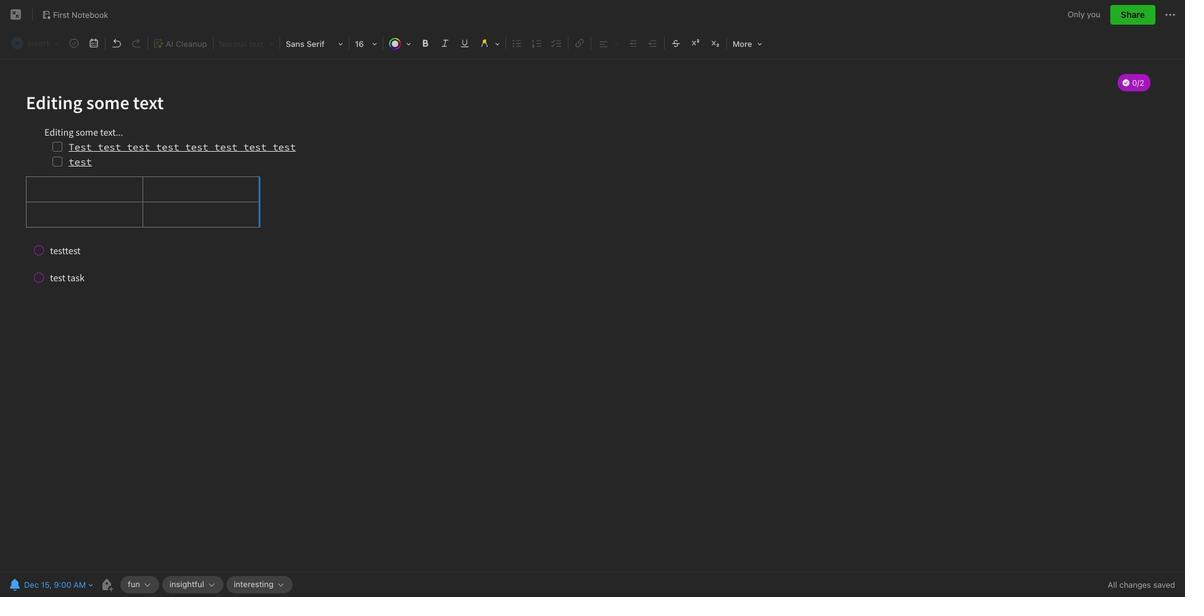 Task type: locate. For each thing, give the bounding box(es) containing it.
sans
[[286, 39, 305, 49]]

add tag image
[[100, 578, 114, 593]]

Font color field
[[385, 35, 416, 53]]

9:00
[[54, 581, 71, 591]]

interesting Tag actions field
[[274, 581, 285, 590]]

More actions field
[[1164, 5, 1179, 25]]

calendar event image
[[85, 35, 103, 52]]

alignment image
[[594, 35, 623, 51]]

am
[[74, 581, 86, 591]]

Alignment field
[[593, 35, 624, 52]]

superscript image
[[687, 35, 705, 52]]

first notebook
[[53, 10, 108, 20]]

fun
[[128, 580, 140, 590]]

more
[[733, 39, 753, 49]]

insightful button
[[162, 577, 223, 594]]

More field
[[729, 35, 767, 53]]

insert image
[[9, 35, 63, 51]]

Edit reminder field
[[6, 577, 95, 594]]

you
[[1088, 9, 1101, 19]]

Heading level field
[[215, 35, 279, 52]]

saved
[[1154, 581, 1176, 591]]

first
[[53, 10, 70, 20]]

interesting
[[234, 580, 274, 590]]

Font family field
[[282, 35, 348, 53]]

dec
[[24, 581, 39, 591]]

subscript image
[[707, 35, 725, 52]]

italic image
[[437, 35, 454, 52]]

Note Editor text field
[[0, 59, 1186, 573]]

Insert field
[[8, 35, 64, 52]]

dec 15, 9:00 am
[[24, 581, 86, 591]]

insightful
[[170, 580, 204, 590]]

serif
[[307, 39, 325, 49]]

fun Tag actions field
[[140, 581, 152, 590]]

bold image
[[417, 35, 434, 52]]

strikethrough image
[[668, 35, 685, 52]]

Highlight field
[[475, 35, 505, 53]]

only you
[[1069, 9, 1101, 19]]

more actions image
[[1164, 7, 1179, 22]]

dec 15, 9:00 am button
[[6, 577, 87, 594]]



Task type: vqa. For each thing, say whether or not it's contained in the screenshot.
Main element
no



Task type: describe. For each thing, give the bounding box(es) containing it.
all changes saved
[[1109, 581, 1176, 591]]

interesting button
[[227, 577, 293, 594]]

note window element
[[0, 0, 1186, 598]]

undo image
[[108, 35, 125, 52]]

heading level image
[[216, 35, 278, 51]]

insightful Tag actions field
[[204, 581, 216, 590]]

all
[[1109, 581, 1118, 591]]

Font size field
[[351, 35, 382, 53]]

15,
[[41, 581, 52, 591]]

share button
[[1111, 5, 1156, 25]]

sans serif
[[286, 39, 325, 49]]

share
[[1122, 9, 1146, 20]]

underline image
[[456, 35, 474, 52]]

changes
[[1120, 581, 1152, 591]]

16
[[355, 39, 364, 49]]

first notebook button
[[38, 6, 113, 23]]

only
[[1069, 9, 1086, 19]]

fun button
[[121, 577, 159, 594]]

notebook
[[72, 10, 108, 20]]

collapse note image
[[9, 7, 23, 22]]



